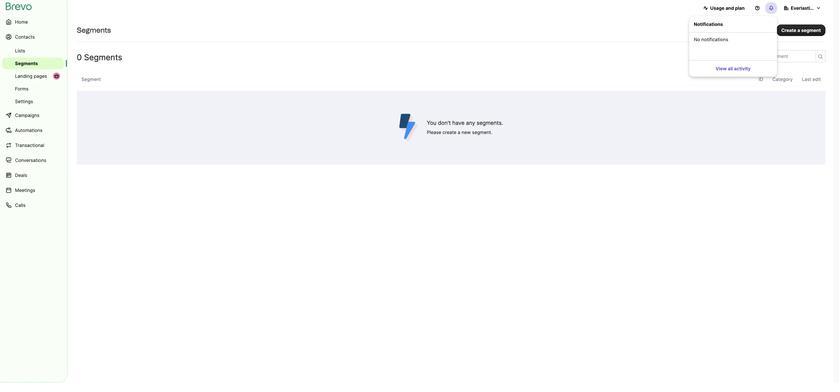 Task type: vqa. For each thing, say whether or not it's contained in the screenshot.
please create a new segment.
yes



Task type: describe. For each thing, give the bounding box(es) containing it.
conversations link
[[2, 154, 64, 167]]

have
[[453, 120, 465, 126]]

transactional
[[15, 143, 44, 148]]

usage
[[711, 5, 725, 11]]

please create a new segment.
[[427, 130, 493, 135]]

ethereal
[[817, 5, 836, 11]]

segment
[[81, 77, 101, 82]]

notifications
[[694, 21, 723, 27]]

deals link
[[2, 169, 64, 183]]

view
[[716, 66, 727, 72]]

create a segment
[[782, 27, 821, 33]]

new
[[462, 130, 471, 135]]

edit
[[813, 77, 821, 82]]

0
[[77, 53, 82, 62]]

everlasting
[[791, 5, 816, 11]]

plan
[[736, 5, 745, 11]]

search button
[[816, 51, 826, 62]]

lists link
[[2, 45, 64, 57]]

don't
[[438, 120, 451, 126]]

no
[[694, 37, 700, 42]]

landing pages link
[[2, 70, 64, 82]]

meetings
[[15, 188, 35, 193]]

search image
[[819, 55, 823, 59]]

settings
[[15, 99, 33, 105]]

home link
[[2, 15, 64, 29]]

all
[[728, 66, 733, 72]]

landing
[[15, 73, 32, 79]]

campaigns link
[[2, 109, 64, 122]]

transactional link
[[2, 139, 64, 152]]

usage and plan button
[[699, 2, 750, 14]]

everlasting ethereal button
[[780, 2, 836, 14]]

id
[[759, 77, 764, 82]]

activity
[[734, 66, 751, 72]]

meetings link
[[2, 184, 64, 198]]

segment
[[802, 27, 821, 33]]

segments inside "segments" link
[[15, 61, 38, 66]]

0 horizontal spatial a
[[458, 130, 461, 135]]



Task type: locate. For each thing, give the bounding box(es) containing it.
view all activity
[[716, 66, 751, 72]]

a left new
[[458, 130, 461, 135]]

you don't have any segments.
[[427, 120, 503, 126]]

category
[[773, 77, 793, 82]]

settings link
[[2, 96, 64, 107]]

create
[[443, 130, 457, 135]]

a
[[798, 27, 801, 33], [458, 130, 461, 135]]

0 segments
[[77, 53, 122, 62]]

pages
[[34, 73, 47, 79]]

no notifications
[[694, 37, 729, 42]]

view all activity link
[[692, 63, 775, 75]]

usage and plan
[[711, 5, 745, 11]]

notifications
[[702, 37, 729, 42]]

segment.
[[472, 130, 493, 135]]

segments right 0
[[84, 53, 122, 62]]

1 vertical spatial a
[[458, 130, 461, 135]]

segments up landing
[[15, 61, 38, 66]]

everlasting ethereal
[[791, 5, 836, 11]]

contacts link
[[2, 30, 64, 44]]

automations
[[15, 128, 43, 133]]

deals
[[15, 173, 27, 178]]

create
[[782, 27, 797, 33]]

automations link
[[2, 124, 64, 137]]

last
[[802, 77, 812, 82]]

Search for a segment search field
[[740, 51, 814, 62]]

forms link
[[2, 83, 64, 95]]

and
[[726, 5, 734, 11]]

conversations
[[15, 158, 46, 163]]

last edit
[[802, 77, 821, 82]]

calls link
[[2, 199, 64, 213]]

segments link
[[2, 58, 64, 69]]

any
[[466, 120, 475, 126]]

left___rvooi image
[[54, 74, 59, 79]]

campaigns
[[15, 113, 39, 118]]

home
[[15, 19, 28, 25]]

forms
[[15, 86, 28, 92]]

1 horizontal spatial a
[[798, 27, 801, 33]]

landing pages
[[15, 73, 47, 79]]

a inside 'button'
[[798, 27, 801, 33]]

contacts
[[15, 34, 35, 40]]

lists
[[15, 48, 25, 54]]

create a segment button
[[777, 24, 826, 36]]

segments up 0 segments in the top of the page
[[77, 26, 111, 34]]

calls
[[15, 203, 26, 209]]

0 vertical spatial a
[[798, 27, 801, 33]]

you
[[427, 120, 437, 126]]

segments.
[[477, 120, 503, 126]]

please
[[427, 130, 442, 135]]

a right create
[[798, 27, 801, 33]]

segments
[[77, 26, 111, 34], [84, 53, 122, 62], [15, 61, 38, 66]]



